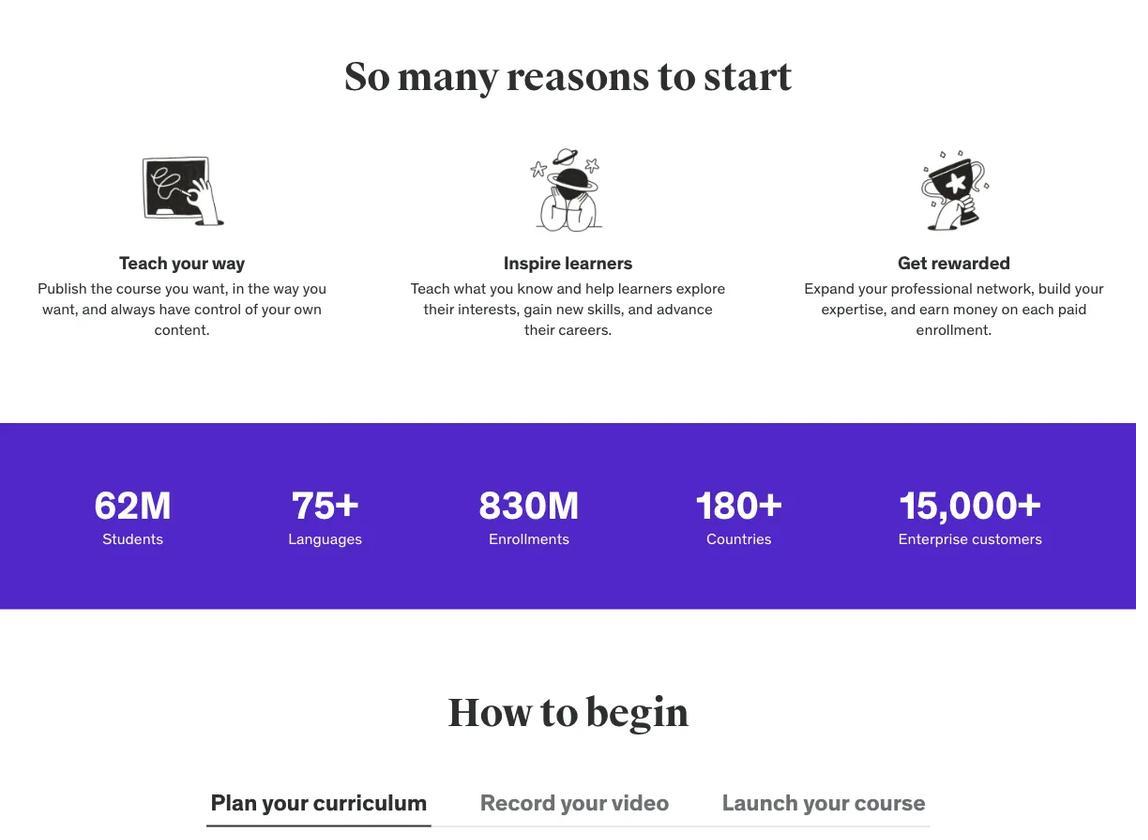 Task type: describe. For each thing, give the bounding box(es) containing it.
so
[[344, 53, 390, 101]]

expand
[[805, 278, 855, 297]]

75+
[[292, 482, 359, 529]]

enrollments
[[489, 529, 570, 548]]

launch your course
[[722, 788, 926, 817]]

know
[[518, 278, 553, 297]]

explore
[[676, 278, 726, 297]]

course inside button
[[855, 788, 926, 817]]

tab list containing plan your curriculum
[[207, 780, 930, 827]]

of
[[245, 299, 258, 318]]

customers
[[972, 529, 1043, 548]]

your up expertise,
[[859, 278, 888, 297]]

video
[[612, 788, 670, 817]]

how to begin
[[447, 689, 689, 738]]

2 you from the left
[[303, 278, 327, 297]]

teach inside inspire learners teach what you know and help learners explore their interests, gain new skills, and advance their careers.
[[411, 278, 450, 297]]

record your video
[[480, 788, 670, 817]]

course inside teach your way publish the course you want, in the way you want, and always have control of your own content.
[[116, 278, 162, 297]]

content.
[[154, 320, 210, 339]]

plan your curriculum
[[210, 788, 428, 817]]

skills,
[[588, 299, 625, 318]]

1 the from the left
[[90, 278, 113, 297]]

1 vertical spatial learners
[[618, 278, 673, 297]]

1 horizontal spatial to
[[658, 53, 696, 101]]

record
[[480, 788, 556, 817]]

180+
[[697, 482, 782, 529]]

earn
[[920, 299, 950, 318]]

830m
[[479, 482, 580, 529]]

plan
[[210, 788, 257, 817]]

0 vertical spatial learners
[[565, 252, 633, 274]]

75+ languages
[[288, 482, 362, 548]]

advance
[[657, 299, 713, 318]]

1 you from the left
[[165, 278, 189, 297]]

curriculum
[[313, 788, 428, 817]]

inspire
[[504, 252, 561, 274]]

in
[[232, 278, 244, 297]]

build
[[1039, 278, 1072, 297]]

and inside get rewarded expand your professional network, build your expertise, and earn money on each paid enrollment.
[[891, 299, 916, 318]]

money
[[953, 299, 998, 318]]

and right 'skills,'
[[628, 299, 653, 318]]



Task type: vqa. For each thing, say whether or not it's contained in the screenshot.
bottommost medium icon
no



Task type: locate. For each thing, give the bounding box(es) containing it.
students
[[102, 529, 163, 548]]

their down gain
[[524, 320, 555, 339]]

0 vertical spatial to
[[658, 53, 696, 101]]

way up in
[[212, 252, 245, 274]]

teach left what
[[411, 278, 450, 297]]

0 horizontal spatial you
[[165, 278, 189, 297]]

180+ countries
[[697, 482, 782, 548]]

start
[[703, 53, 793, 101]]

your right plan
[[262, 788, 308, 817]]

0 horizontal spatial want,
[[42, 299, 78, 318]]

expertise,
[[822, 299, 888, 318]]

0 vertical spatial way
[[212, 252, 245, 274]]

62m
[[94, 482, 172, 529]]

15,000+
[[900, 482, 1042, 529]]

1 horizontal spatial the
[[248, 278, 270, 297]]

your right of
[[262, 299, 290, 318]]

1 horizontal spatial course
[[855, 788, 926, 817]]

paid
[[1058, 299, 1087, 318]]

teach inside teach your way publish the course you want, in the way you want, and always have control of your own content.
[[119, 252, 168, 274]]

62m students
[[94, 482, 172, 548]]

the up always
[[90, 278, 113, 297]]

1 horizontal spatial want,
[[193, 278, 229, 297]]

1 horizontal spatial their
[[524, 320, 555, 339]]

own
[[294, 299, 322, 318]]

2 horizontal spatial you
[[490, 278, 514, 297]]

1 vertical spatial course
[[855, 788, 926, 817]]

0 horizontal spatial course
[[116, 278, 162, 297]]

1 vertical spatial teach
[[411, 278, 450, 297]]

your right launch
[[804, 788, 850, 817]]

your
[[172, 252, 208, 274], [859, 278, 888, 297], [1075, 278, 1105, 297], [262, 299, 290, 318], [262, 788, 308, 817], [561, 788, 607, 817], [804, 788, 850, 817]]

you up the interests, at the top of page
[[490, 278, 514, 297]]

your up have
[[172, 252, 208, 274]]

0 vertical spatial want,
[[193, 278, 229, 297]]

3 you from the left
[[490, 278, 514, 297]]

1 vertical spatial to
[[540, 689, 579, 738]]

course
[[116, 278, 162, 297], [855, 788, 926, 817]]

you up have
[[165, 278, 189, 297]]

to right the how
[[540, 689, 579, 738]]

teach your way publish the course you want, in the way you want, and always have control of your own content.
[[37, 252, 327, 339]]

their down what
[[424, 299, 454, 318]]

learners up help
[[565, 252, 633, 274]]

inspire learners teach what you know and help learners explore their interests, gain new skills, and advance their careers.
[[411, 252, 726, 339]]

teach
[[119, 252, 168, 274], [411, 278, 450, 297]]

1 vertical spatial way
[[273, 278, 299, 297]]

publish
[[37, 278, 87, 297]]

get rewarded expand your professional network, build your expertise, and earn money on each paid enrollment.
[[805, 252, 1105, 339]]

careers.
[[559, 320, 612, 339]]

the
[[90, 278, 113, 297], [248, 278, 270, 297]]

how
[[447, 689, 533, 738]]

get
[[898, 252, 928, 274]]

want, down publish
[[42, 299, 78, 318]]

to left "start"
[[658, 53, 696, 101]]

0 vertical spatial their
[[424, 299, 454, 318]]

0 horizontal spatial to
[[540, 689, 579, 738]]

new
[[556, 299, 584, 318]]

help
[[586, 278, 615, 297]]

professional
[[891, 278, 973, 297]]

your inside launch your course button
[[804, 788, 850, 817]]

tab list
[[207, 780, 930, 827]]

1 vertical spatial want,
[[42, 299, 78, 318]]

interests,
[[458, 299, 520, 318]]

way
[[212, 252, 245, 274], [273, 278, 299, 297]]

you
[[165, 278, 189, 297], [303, 278, 327, 297], [490, 278, 514, 297]]

always
[[111, 299, 155, 318]]

2 the from the left
[[248, 278, 270, 297]]

rewarded
[[932, 252, 1011, 274]]

your inside record your video button
[[561, 788, 607, 817]]

0 horizontal spatial the
[[90, 278, 113, 297]]

begin
[[586, 689, 689, 738]]

want,
[[193, 278, 229, 297], [42, 299, 78, 318]]

plan your curriculum tab panel
[[23, 827, 1114, 833]]

15,000+ enterprise customers
[[899, 482, 1043, 548]]

and
[[557, 278, 582, 297], [82, 299, 107, 318], [628, 299, 653, 318], [891, 299, 916, 318]]

plan your curriculum button
[[207, 780, 431, 825]]

1 horizontal spatial way
[[273, 278, 299, 297]]

0 vertical spatial teach
[[119, 252, 168, 274]]

many
[[397, 53, 499, 101]]

countries
[[707, 529, 772, 548]]

want, up control
[[193, 278, 229, 297]]

gain
[[524, 299, 553, 318]]

and left earn
[[891, 299, 916, 318]]

your up plan your curriculum tab panel
[[561, 788, 607, 817]]

learners up 'skills,'
[[618, 278, 673, 297]]

to
[[658, 53, 696, 101], [540, 689, 579, 738]]

1 horizontal spatial you
[[303, 278, 327, 297]]

way up own
[[273, 278, 299, 297]]

teach up always
[[119, 252, 168, 274]]

control
[[194, 299, 241, 318]]

languages
[[288, 529, 362, 548]]

enterprise
[[899, 529, 969, 548]]

830m enrollments
[[479, 482, 580, 548]]

so many reasons to start
[[344, 53, 793, 101]]

and inside teach your way publish the course you want, in the way you want, and always have control of your own content.
[[82, 299, 107, 318]]

launch
[[722, 788, 799, 817]]

their
[[424, 299, 454, 318], [524, 320, 555, 339]]

reasons
[[506, 53, 651, 101]]

network,
[[977, 278, 1035, 297]]

1 horizontal spatial teach
[[411, 278, 450, 297]]

0 horizontal spatial teach
[[119, 252, 168, 274]]

you up own
[[303, 278, 327, 297]]

1 vertical spatial their
[[524, 320, 555, 339]]

the right in
[[248, 278, 270, 297]]

and up new
[[557, 278, 582, 297]]

launch your course button
[[718, 780, 930, 825]]

record your video button
[[476, 780, 673, 825]]

you inside inspire learners teach what you know and help learners explore their interests, gain new skills, and advance their careers.
[[490, 278, 514, 297]]

0 vertical spatial course
[[116, 278, 162, 297]]

on
[[1002, 299, 1019, 318]]

your up paid
[[1075, 278, 1105, 297]]

have
[[159, 299, 191, 318]]

learners
[[565, 252, 633, 274], [618, 278, 673, 297]]

each
[[1022, 299, 1055, 318]]

enrollment.
[[917, 320, 992, 339]]

your inside plan your curriculum button
[[262, 788, 308, 817]]

0 horizontal spatial their
[[424, 299, 454, 318]]

what
[[454, 278, 486, 297]]

0 horizontal spatial way
[[212, 252, 245, 274]]

and left always
[[82, 299, 107, 318]]



